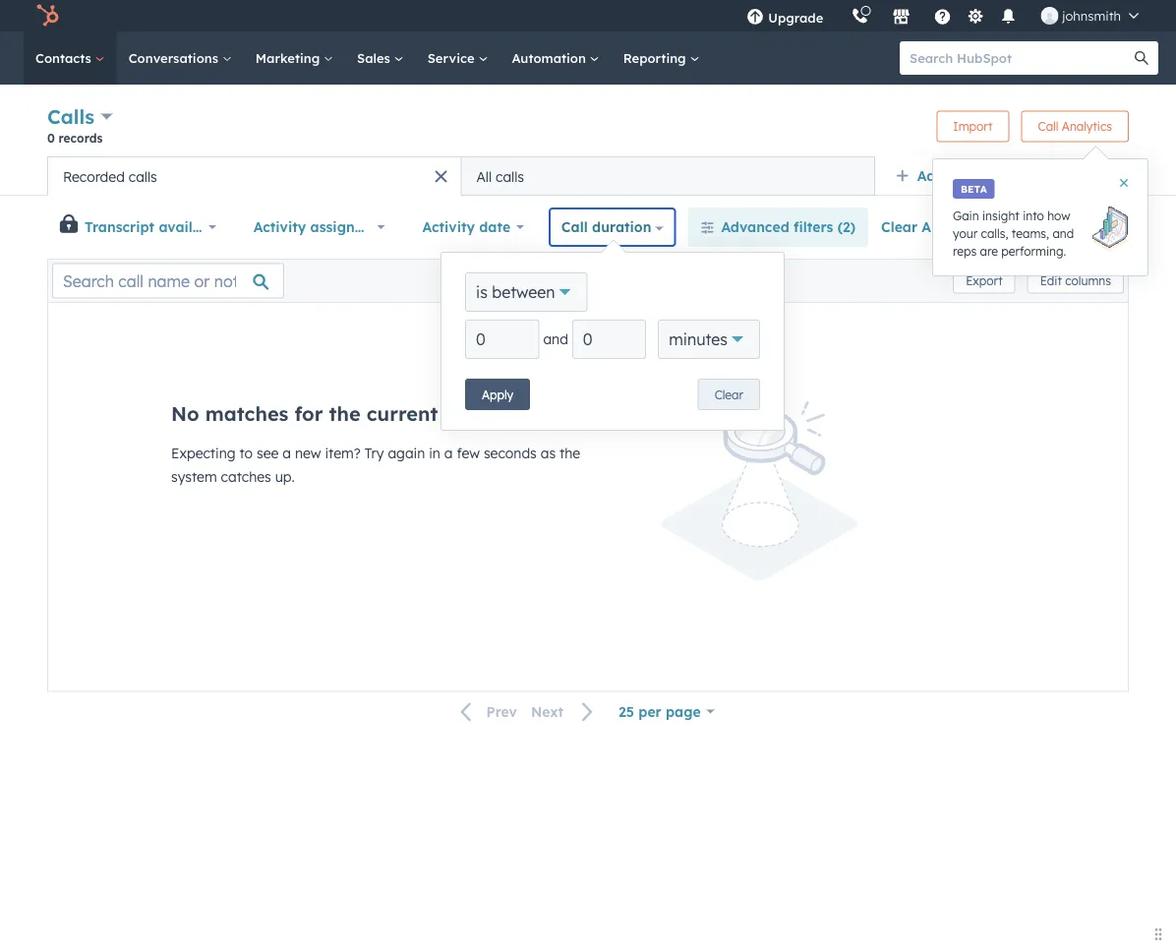 Task type: locate. For each thing, give the bounding box(es) containing it.
None text field
[[465, 320, 539, 359], [572, 320, 647, 359], [465, 320, 539, 359], [572, 320, 647, 359]]

Search call name or notes search field
[[52, 263, 284, 299]]

contacts link
[[24, 31, 117, 85]]

0 horizontal spatial to
[[240, 445, 253, 462]]

calls
[[47, 104, 95, 129]]

1 horizontal spatial call
[[1038, 119, 1059, 134]]

0 horizontal spatial calls
[[129, 168, 157, 185]]

johnsmith
[[1063, 7, 1121, 24]]

0 horizontal spatial a
[[283, 445, 291, 462]]

to left see
[[240, 445, 253, 462]]

call inside button
[[562, 218, 588, 236]]

clear inside button
[[715, 387, 744, 402]]

close image
[[1120, 179, 1128, 187]]

are
[[980, 243, 998, 258]]

to
[[376, 218, 390, 236], [240, 445, 253, 462]]

activity down recorded calls button
[[254, 218, 306, 236]]

analytics
[[1062, 119, 1113, 134]]

2 calls from the left
[[496, 168, 524, 185]]

matches
[[205, 401, 289, 426]]

calls right recorded
[[129, 168, 157, 185]]

clear all
[[882, 218, 940, 236]]

beta
[[961, 182, 987, 195]]

clear
[[882, 218, 918, 236], [715, 387, 744, 402]]

clear right (2) on the top
[[882, 218, 918, 236]]

hubspot link
[[24, 4, 74, 28]]

clear down minutes popup button at the right of page
[[715, 387, 744, 402]]

to inside "popup button"
[[376, 218, 390, 236]]

automation link
[[500, 31, 612, 85]]

0 vertical spatial clear
[[882, 218, 918, 236]]

all up date
[[477, 168, 492, 185]]

filters.
[[444, 401, 506, 426]]

0 vertical spatial to
[[376, 218, 390, 236]]

calls,
[[981, 226, 1009, 241]]

help image
[[934, 9, 952, 27]]

export button
[[953, 268, 1016, 294]]

activity left date
[[423, 218, 475, 236]]

calling icon image
[[851, 8, 869, 25]]

1 vertical spatial call
[[562, 218, 588, 236]]

and down the how
[[1053, 226, 1074, 241]]

contacts
[[35, 50, 95, 66]]

calls up date
[[496, 168, 524, 185]]

clear all button
[[869, 208, 952, 247]]

a
[[283, 445, 291, 462], [444, 445, 453, 462]]

0 horizontal spatial activity
[[254, 218, 306, 236]]

edit columns
[[1040, 273, 1112, 288]]

1 vertical spatial the
[[560, 445, 581, 462]]

0 vertical spatial call
[[1038, 119, 1059, 134]]

is between button
[[465, 272, 588, 312]]

and
[[1053, 226, 1074, 241], [543, 331, 568, 348]]

1 horizontal spatial calls
[[496, 168, 524, 185]]

as
[[541, 445, 556, 462]]

activity inside "popup button"
[[254, 218, 306, 236]]

menu
[[733, 0, 1153, 31]]

1 horizontal spatial the
[[560, 445, 581, 462]]

calling icon button
[[843, 3, 877, 29]]

up.
[[275, 468, 295, 485]]

to right the assigned
[[376, 218, 390, 236]]

calls
[[129, 168, 157, 185], [496, 168, 524, 185]]

import
[[954, 119, 993, 134]]

0 horizontal spatial the
[[329, 401, 361, 426]]

all inside button
[[922, 218, 940, 236]]

system
[[171, 468, 217, 485]]

0 horizontal spatial all
[[477, 168, 492, 185]]

all left your
[[922, 218, 940, 236]]

menu containing johnsmith
[[733, 0, 1153, 31]]

1 horizontal spatial to
[[376, 218, 390, 236]]

1 vertical spatial to
[[240, 445, 253, 462]]

calls inside button
[[129, 168, 157, 185]]

the
[[329, 401, 361, 426], [560, 445, 581, 462]]

activity for activity assigned to
[[254, 218, 306, 236]]

seconds
[[484, 445, 537, 462]]

transcript
[[85, 218, 155, 236]]

records
[[59, 130, 103, 145]]

calls for all calls
[[496, 168, 524, 185]]

activity inside popup button
[[423, 218, 475, 236]]

new
[[295, 445, 321, 462]]

activity
[[254, 218, 306, 236], [423, 218, 475, 236]]

clear inside button
[[882, 218, 918, 236]]

advanced filters (2) button
[[688, 208, 869, 247]]

0 horizontal spatial clear
[[715, 387, 744, 402]]

2 a from the left
[[444, 445, 453, 462]]

a right "in"
[[444, 445, 453, 462]]

activity date button
[[410, 208, 537, 247]]

1 horizontal spatial a
[[444, 445, 453, 462]]

0 vertical spatial and
[[1053, 226, 1074, 241]]

prev button
[[449, 699, 524, 725]]

1 horizontal spatial and
[[1053, 226, 1074, 241]]

next button
[[524, 699, 606, 725]]

few
[[457, 445, 480, 462]]

calls inside button
[[496, 168, 524, 185]]

no matches for the current filters.
[[171, 401, 506, 426]]

and down is between popup button
[[543, 331, 568, 348]]

search image
[[1135, 51, 1149, 65]]

no
[[171, 401, 199, 426]]

reps
[[953, 243, 977, 258]]

marketing
[[256, 50, 324, 66]]

2 horizontal spatial all
[[1056, 167, 1074, 184]]

25 per page
[[619, 703, 701, 720]]

all left 'views'
[[1056, 167, 1074, 184]]

clear for clear
[[715, 387, 744, 402]]

call left duration
[[562, 218, 588, 236]]

0 horizontal spatial call
[[562, 218, 588, 236]]

1 horizontal spatial clear
[[882, 218, 918, 236]]

1 calls from the left
[[129, 168, 157, 185]]

apply
[[482, 387, 514, 402]]

calls banner
[[47, 102, 1129, 156]]

a right see
[[283, 445, 291, 462]]

1 vertical spatial and
[[543, 331, 568, 348]]

filters
[[794, 218, 834, 236]]

1 horizontal spatial all
[[922, 218, 940, 236]]

marketing link
[[244, 31, 345, 85]]

recorded calls button
[[47, 156, 461, 196]]

assigned
[[310, 218, 372, 236]]

2 activity from the left
[[423, 218, 475, 236]]

import button
[[937, 111, 1010, 142]]

call for call analytics
[[1038, 119, 1059, 134]]

edit
[[1040, 273, 1062, 288]]

1 horizontal spatial activity
[[423, 218, 475, 236]]

call left analytics
[[1038, 119, 1059, 134]]

call inside banner
[[1038, 119, 1059, 134]]

1 a from the left
[[283, 445, 291, 462]]

all inside button
[[477, 168, 492, 185]]

1 activity from the left
[[254, 218, 306, 236]]

apply button
[[465, 379, 530, 410]]

notifications button
[[992, 0, 1025, 31]]

1 vertical spatial clear
[[715, 387, 744, 402]]

advanced
[[721, 218, 790, 236]]

all
[[1056, 167, 1074, 184], [477, 168, 492, 185], [922, 218, 940, 236]]

the right as
[[560, 445, 581, 462]]

the right for
[[329, 401, 361, 426]]

gain insight into how your calls, teams, and reps are performing.
[[953, 208, 1074, 258]]

edit columns button
[[1028, 268, 1124, 294]]

columns
[[1066, 273, 1112, 288]]

clear for clear all
[[882, 218, 918, 236]]

0 horizontal spatial and
[[543, 331, 568, 348]]

marketplaces image
[[893, 9, 910, 27]]



Task type: describe. For each thing, give the bounding box(es) containing it.
upgrade image
[[747, 9, 765, 27]]

conversations link
[[117, 31, 244, 85]]

service
[[428, 50, 478, 66]]

between
[[492, 282, 555, 302]]

the inside expecting to see a new item? try again in a few seconds as the system catches up.
[[560, 445, 581, 462]]

service link
[[416, 31, 500, 85]]

call duration button
[[549, 208, 676, 247]]

hubspot image
[[35, 4, 59, 28]]

0
[[47, 130, 55, 145]]

minutes
[[669, 330, 728, 349]]

in
[[429, 445, 441, 462]]

recorded calls
[[63, 168, 157, 185]]

all views
[[1056, 167, 1117, 184]]

call duration
[[562, 218, 652, 236]]

all calls button
[[461, 156, 875, 196]]

(2)
[[838, 218, 856, 236]]

settings image
[[967, 8, 985, 26]]

catches
[[221, 468, 271, 485]]

and inside gain insight into how your calls, teams, and reps are performing.
[[1053, 226, 1074, 241]]

duration
[[592, 218, 652, 236]]

performing.
[[1002, 243, 1067, 258]]

pagination navigation
[[449, 699, 606, 725]]

prev
[[486, 703, 517, 720]]

sales link
[[345, 31, 416, 85]]

try
[[365, 445, 384, 462]]

expecting to see a new item? try again in a few seconds as the system catches up.
[[171, 445, 581, 485]]

recorded
[[63, 168, 125, 185]]

activity assigned to
[[254, 218, 390, 236]]

again
[[388, 445, 425, 462]]

how
[[1048, 208, 1071, 223]]

search button
[[1125, 41, 1159, 75]]

clear button
[[698, 379, 760, 410]]

add view (2/5)
[[918, 167, 1019, 184]]

calls button
[[47, 102, 113, 131]]

calls for recorded calls
[[129, 168, 157, 185]]

john smith image
[[1041, 7, 1059, 25]]

teams,
[[1012, 226, 1050, 241]]

automation
[[512, 50, 590, 66]]

see
[[257, 445, 279, 462]]

your
[[953, 226, 978, 241]]

upgrade
[[769, 9, 824, 26]]

insight
[[983, 208, 1020, 223]]

25 per page button
[[606, 692, 727, 731]]

activity date
[[423, 218, 511, 236]]

settings link
[[963, 5, 988, 26]]

expecting
[[171, 445, 236, 462]]

(2/5)
[[985, 167, 1019, 184]]

activity for activity date
[[423, 218, 475, 236]]

transcript available button
[[80, 208, 229, 247]]

gain
[[953, 208, 979, 223]]

all for all calls
[[477, 168, 492, 185]]

into
[[1023, 208, 1045, 223]]

call analytics
[[1038, 119, 1113, 134]]

0 vertical spatial the
[[329, 401, 361, 426]]

johnsmith button
[[1029, 0, 1151, 31]]

is
[[476, 282, 488, 302]]

export
[[966, 273, 1003, 288]]

item?
[[325, 445, 361, 462]]

call for call duration
[[562, 218, 588, 236]]

to inside expecting to see a new item? try again in a few seconds as the system catches up.
[[240, 445, 253, 462]]

current
[[367, 401, 438, 426]]

sales
[[357, 50, 394, 66]]

minutes button
[[658, 320, 760, 359]]

notifications image
[[1000, 9, 1017, 27]]

conversations
[[129, 50, 222, 66]]

available
[[159, 218, 222, 236]]

advanced filters (2)
[[721, 218, 856, 236]]

activity assigned to button
[[241, 208, 398, 247]]

for
[[295, 401, 323, 426]]

25
[[619, 703, 634, 720]]

is between
[[476, 282, 555, 302]]

call analytics link
[[1022, 111, 1129, 142]]

all calls
[[477, 168, 524, 185]]

transcript available
[[85, 218, 222, 236]]

all for all views
[[1056, 167, 1074, 184]]

add
[[918, 167, 945, 184]]

Search HubSpot search field
[[900, 41, 1141, 75]]

page
[[666, 703, 701, 720]]

marketplaces button
[[881, 0, 922, 31]]

date
[[479, 218, 511, 236]]

per
[[639, 703, 662, 720]]

reporting link
[[612, 31, 712, 85]]

reporting
[[623, 50, 690, 66]]



Task type: vqa. For each thing, say whether or not it's contained in the screenshot.
with to the top
no



